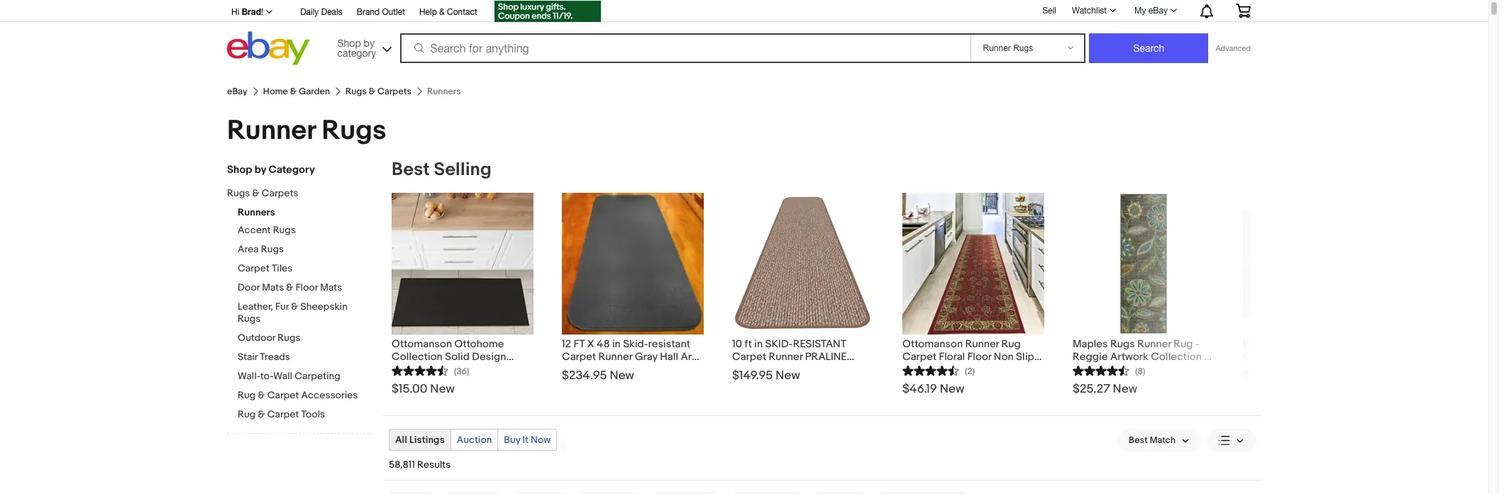 Task type: vqa. For each thing, say whether or not it's contained in the screenshot.
the top the receive
no



Task type: describe. For each thing, give the bounding box(es) containing it.
rugs & carpets
[[346, 86, 412, 97]]

$135.00
[[1244, 369, 1287, 383]]

2 mats from the left
[[320, 282, 342, 294]]

4.2 out of 5 stars image
[[392, 364, 449, 378]]

rugs inside maples rugs runner rug - reggie artwork collection 2 x 6 non skid hallway
[[1111, 338, 1136, 351]]

auction
[[457, 434, 492, 447]]

x inside maples rugs runner rug - reggie artwork collection 2 x 6 non skid hallway
[[1073, 363, 1081, 377]]

area rugs link
[[238, 243, 373, 257]]

brand outlet link
[[357, 5, 405, 21]]

wall-
[[238, 371, 261, 383]]

buy
[[504, 434, 521, 447]]

runner inside maples rugs runner rug - reggie artwork collection 2 x 6 non skid hallway
[[1138, 338, 1172, 351]]

to-
[[261, 371, 274, 383]]

door mats & floor mats link
[[238, 282, 373, 295]]

carpet tiles link
[[238, 263, 373, 276]]

6
[[1083, 363, 1089, 377]]

ottomanson ottohome collection solid design runner rug 20" x 59" black image
[[392, 193, 534, 335]]

ottomanson for $15.00
[[392, 338, 452, 351]]

mat
[[610, 363, 629, 377]]

flower
[[1002, 363, 1034, 377]]

stair treads link
[[238, 351, 373, 365]]

watchlist
[[1073, 6, 1107, 16]]

contact
[[447, 7, 478, 17]]

daily deals link
[[300, 5, 343, 21]]

(8)
[[1136, 366, 1146, 378]]

$15.00 new
[[392, 383, 455, 397]]

ottomanson runner rug carpet floral floor non slip red 3x10 traditional flower link
[[903, 335, 1045, 377]]

best selling
[[392, 159, 492, 181]]

12
[[562, 338, 572, 351]]

carpets for rugs & carpets runners accent rugs area rugs carpet tiles door mats & floor mats leather, fur & sheepskin rugs outdoor rugs stair treads wall-to-wall carpeting rug & carpet accessories rug & carpet tools
[[262, 187, 299, 199]]

maples rugs runner rug - reggie artwork collection 2 x 6 non skid hallway image
[[1073, 193, 1215, 335]]

(8) link
[[1073, 364, 1146, 378]]

brad
[[242, 6, 261, 17]]

hallway
[[1137, 363, 1174, 377]]

collection inside ottomanson ottohome collection solid design runner rug 20" x 59" black
[[392, 351, 443, 364]]

artwork
[[1111, 351, 1149, 364]]

carpets for rugs & carpets
[[378, 86, 412, 97]]

$25.27 new
[[1073, 383, 1138, 397]]

stair
[[238, 351, 258, 363]]

runner inside 12 ft x 48 in skid-resistant carpet runner gray hall area rug floor mat
[[599, 351, 633, 364]]

ottomanson ottohome collection solid design runner rug 20" x 59" black
[[392, 338, 523, 377]]

area inside rugs & carpets runners accent rugs area rugs carpet tiles door mats & floor mats leather, fur & sheepskin rugs outdoor rugs stair treads wall-to-wall carpeting rug & carpet accessories rug & carpet tools
[[238, 243, 259, 256]]

ft
[[574, 338, 585, 351]]

12 ft x 48 in skid-resistant carpet runner gray hall area rug floor mat
[[562, 338, 704, 377]]

get the coupon image
[[495, 1, 601, 22]]

home & garden
[[263, 86, 330, 97]]

ottomanson ottohome collection solid design runner rug 20" x 59" black link
[[392, 335, 534, 377]]

all
[[395, 434, 407, 447]]

maples rugs runner rug - reggie artwork collection 2 x 6 non skid hallway link
[[1073, 335, 1215, 377]]

carpeting
[[295, 371, 341, 383]]

$234.95 new
[[562, 369, 635, 383]]

rug inside maples rugs runner rug - reggie artwork collection 2 x 6 non skid hallway
[[1174, 338, 1194, 351]]

help
[[419, 7, 437, 17]]

rug inside 12 ft x 48 in skid-resistant carpet runner gray hall area rug floor mat
[[562, 363, 582, 377]]

help & contact
[[419, 7, 478, 17]]

(2)
[[965, 366, 975, 378]]

maples rugs runner rug - reggie artwork collection 2 x 6 non skid hallway
[[1073, 338, 1211, 377]]

best selling main content
[[383, 159, 1403, 495]]

watchlist link
[[1065, 2, 1123, 19]]

59"
[[478, 363, 494, 377]]

$15.00
[[392, 383, 428, 397]]

westerly marash luxury collection 25' stair runner rugs stair carpet runner with image
[[1244, 211, 1386, 317]]

runner inside ottomanson ottohome collection solid design runner rug 20" x 59" black
[[392, 363, 426, 377]]

!
[[261, 7, 263, 17]]

sell link
[[1037, 5, 1063, 15]]

advanced
[[1216, 44, 1251, 53]]

non inside maples rugs runner rug - reggie artwork collection 2 x 6 non skid hallway
[[1092, 363, 1111, 377]]

black
[[496, 363, 523, 377]]

x inside 12 ft x 48 in skid-resistant carpet runner gray hall area rug floor mat
[[587, 338, 595, 351]]

red
[[903, 363, 923, 377]]

shop by category
[[338, 37, 376, 59]]

(36) link
[[392, 364, 470, 378]]

wall
[[274, 371, 293, 383]]

10 ft in skid-resistant carpet runner praline brown hall area rug floor mat image
[[733, 193, 875, 335]]

all listings link
[[390, 430, 451, 451]]

shop for shop by category
[[227, 163, 252, 177]]

your shopping cart image
[[1236, 4, 1252, 18]]

garden
[[299, 86, 330, 97]]

home & garden link
[[263, 86, 330, 97]]

$234.95
[[562, 369, 607, 383]]

new for $46.19 new
[[940, 383, 965, 397]]

my ebay link
[[1127, 2, 1184, 19]]

$46.19 new
[[903, 383, 965, 397]]

selling
[[434, 159, 492, 181]]

collection inside maples rugs runner rug - reggie artwork collection 2 x 6 non skid hallway
[[1152, 351, 1203, 364]]

resistant
[[649, 338, 691, 351]]

sell
[[1043, 5, 1057, 15]]

my ebay
[[1135, 6, 1168, 16]]

0 vertical spatial rugs & carpets link
[[346, 86, 412, 97]]

rug inside ottomanson runner rug carpet floral floor non slip red 3x10 traditional flower
[[1002, 338, 1021, 351]]

floral
[[940, 351, 966, 364]]

1 vertical spatial rugs & carpets link
[[227, 187, 362, 201]]

ottomanson for $46.19
[[903, 338, 963, 351]]

by for category
[[255, 163, 266, 177]]

rugs down category
[[346, 86, 367, 97]]

shop for shop by category
[[338, 37, 361, 49]]

home
[[263, 86, 288, 97]]

best match
[[1129, 435, 1176, 447]]

treads
[[260, 351, 290, 363]]

area inside 12 ft x 48 in skid-resistant carpet runner gray hall area rug floor mat
[[681, 351, 704, 364]]

carpet inside 12 ft x 48 in skid-resistant carpet runner gray hall area rug floor mat
[[562, 351, 596, 364]]

non inside ottomanson runner rug carpet floral floor non slip red 3x10 traditional flower
[[994, 351, 1014, 364]]

ottomanson runner rug carpet floral floor non slip red 3x10 traditional flower
[[903, 338, 1035, 377]]

match
[[1150, 435, 1176, 447]]

rugs up tiles
[[261, 243, 284, 256]]

carpet up door
[[238, 263, 270, 275]]

accessories
[[301, 390, 358, 402]]

listings
[[410, 434, 445, 447]]

3x10
[[925, 363, 947, 377]]

outdoor
[[238, 332, 276, 344]]

-
[[1196, 338, 1200, 351]]



Task type: locate. For each thing, give the bounding box(es) containing it.
4.5 out of 5 stars image for $25.27
[[1073, 364, 1130, 378]]

x inside ottomanson ottohome collection solid design runner rug 20" x 59" black
[[468, 363, 476, 377]]

1 vertical spatial shop
[[227, 163, 252, 177]]

0 horizontal spatial collection
[[392, 351, 443, 364]]

shop up runners
[[227, 163, 252, 177]]

shop by category
[[227, 163, 315, 177]]

shop
[[338, 37, 361, 49], [227, 163, 252, 177]]

rug inside ottomanson ottohome collection solid design runner rug 20" x 59" black
[[428, 363, 447, 377]]

2 4.5 out of 5 stars image from the left
[[1073, 364, 1130, 378]]

2 horizontal spatial floor
[[968, 351, 992, 364]]

rug
[[1002, 338, 1021, 351], [1174, 338, 1194, 351], [428, 363, 447, 377], [562, 363, 582, 377], [238, 390, 256, 402], [238, 409, 256, 421]]

ebay link
[[227, 86, 248, 97]]

0 horizontal spatial ebay
[[227, 86, 248, 97]]

gray
[[635, 351, 658, 364]]

1 horizontal spatial floor
[[584, 363, 608, 377]]

category
[[338, 47, 376, 59]]

0 horizontal spatial 4.5 out of 5 stars image
[[903, 364, 960, 378]]

brand outlet
[[357, 7, 405, 17]]

Search for anything text field
[[402, 35, 969, 62]]

$149.95 new
[[733, 369, 801, 383]]

ottohome
[[455, 338, 504, 351]]

&
[[440, 7, 445, 17], [290, 86, 297, 97], [369, 86, 376, 97], [252, 187, 260, 199], [286, 282, 294, 294], [291, 301, 298, 313], [258, 390, 265, 402], [258, 409, 265, 421]]

rug & carpet accessories link
[[238, 390, 373, 403]]

shop down deals at the left
[[338, 37, 361, 49]]

best match button
[[1118, 429, 1202, 452]]

wall-to-wall carpeting link
[[238, 371, 373, 384]]

1 vertical spatial by
[[255, 163, 266, 177]]

new for $15.00 new
[[430, 383, 455, 397]]

carpet up $234.95
[[562, 351, 596, 364]]

1 vertical spatial carpets
[[262, 187, 299, 199]]

x right ft
[[587, 338, 595, 351]]

carpets
[[378, 86, 412, 97], [262, 187, 299, 199]]

carpets inside rugs & carpets runners accent rugs area rugs carpet tiles door mats & floor mats leather, fur & sheepskin rugs outdoor rugs stair treads wall-to-wall carpeting rug & carpet accessories rug & carpet tools
[[262, 187, 299, 199]]

4.5 out of 5 stars image
[[903, 364, 960, 378], [1073, 364, 1130, 378]]

account navigation
[[224, 0, 1262, 24]]

carpets down shop by category
[[262, 187, 299, 199]]

4.5 out of 5 stars image for $46.19
[[903, 364, 960, 378]]

rugs up 'skid'
[[1111, 338, 1136, 351]]

my
[[1135, 6, 1147, 16]]

help & contact link
[[419, 5, 478, 21]]

1 horizontal spatial best
[[1129, 435, 1148, 447]]

12 ft x 48 in skid-resistant carpet runner gray hall area rug floor mat image
[[562, 193, 704, 335]]

hi
[[231, 7, 239, 17]]

by
[[364, 37, 375, 49], [255, 163, 266, 177]]

1 horizontal spatial area
[[681, 351, 704, 364]]

non right 6
[[1092, 363, 1111, 377]]

view: list view image
[[1219, 433, 1245, 448]]

0 vertical spatial ebay
[[1149, 6, 1168, 16]]

now
[[531, 434, 551, 447]]

1 horizontal spatial by
[[364, 37, 375, 49]]

4.5 out of 5 stars image up $46.19 new
[[903, 364, 960, 378]]

ottomanson inside ottomanson runner rug carpet floral floor non slip red 3x10 traditional flower
[[903, 338, 963, 351]]

design
[[472, 351, 507, 364]]

x left 59"
[[468, 363, 476, 377]]

daily deals
[[300, 7, 343, 17]]

mats
[[262, 282, 284, 294], [320, 282, 342, 294]]

48
[[597, 338, 610, 351]]

runner rugs
[[227, 114, 387, 148]]

2 ottomanson from the left
[[903, 338, 963, 351]]

fur
[[275, 301, 289, 313]]

1 mats from the left
[[262, 282, 284, 294]]

new for $149.95 new
[[776, 369, 801, 383]]

1 horizontal spatial carpets
[[378, 86, 412, 97]]

$149.95
[[733, 369, 773, 383]]

floor for mats
[[296, 282, 318, 294]]

0 horizontal spatial carpets
[[262, 187, 299, 199]]

0 vertical spatial best
[[392, 159, 430, 181]]

2 collection from the left
[[1152, 351, 1203, 364]]

tools
[[301, 409, 325, 421]]

58,811
[[389, 459, 415, 471]]

solid
[[445, 351, 470, 364]]

& inside 'link'
[[440, 7, 445, 17]]

non
[[994, 351, 1014, 364], [1092, 363, 1111, 377]]

leather,
[[238, 301, 273, 313]]

best left match
[[1129, 435, 1148, 447]]

buy it now
[[504, 434, 551, 447]]

1 collection from the left
[[392, 351, 443, 364]]

$25.27
[[1073, 383, 1111, 397]]

buy it now link
[[499, 430, 557, 451]]

best for best match
[[1129, 435, 1148, 447]]

(36)
[[454, 366, 470, 378]]

all listings
[[395, 434, 445, 447]]

new for $234.95 new
[[610, 369, 635, 383]]

new
[[610, 369, 635, 383], [776, 369, 801, 383], [1289, 369, 1314, 383], [430, 383, 455, 397], [940, 383, 965, 397], [1113, 383, 1138, 397]]

area down accent at the left of the page
[[238, 243, 259, 256]]

runner inside ottomanson runner rug carpet floral floor non slip red 3x10 traditional flower
[[966, 338, 1000, 351]]

carpet down rug & carpet accessories link
[[267, 409, 299, 421]]

1 4.5 out of 5 stars image from the left
[[903, 364, 960, 378]]

rugs up area rugs link
[[273, 224, 296, 236]]

0 vertical spatial shop
[[338, 37, 361, 49]]

runner
[[227, 114, 316, 148], [966, 338, 1000, 351], [1138, 338, 1172, 351], [599, 351, 633, 364], [392, 363, 426, 377]]

None submit
[[1090, 33, 1209, 63]]

by left category
[[255, 163, 266, 177]]

accent rugs link
[[238, 224, 373, 238]]

ebay right my
[[1149, 6, 1168, 16]]

floor inside rugs & carpets runners accent rugs area rugs carpet tiles door mats & floor mats leather, fur & sheepskin rugs outdoor rugs stair treads wall-to-wall carpeting rug & carpet accessories rug & carpet tools
[[296, 282, 318, 294]]

4.5 out of 5 stars image up $25.27 new
[[1073, 364, 1130, 378]]

0 horizontal spatial ottomanson
[[392, 338, 452, 351]]

20"
[[450, 363, 466, 377]]

shop by category banner
[[224, 0, 1262, 69]]

floor for area
[[584, 363, 608, 377]]

1 horizontal spatial 4.5 out of 5 stars image
[[1073, 364, 1130, 378]]

1 horizontal spatial shop
[[338, 37, 361, 49]]

12 ft x 48 in skid-resistant carpet runner gray hall area rug floor mat link
[[562, 335, 704, 377]]

ebay inside account navigation
[[1149, 6, 1168, 16]]

by for category
[[364, 37, 375, 49]]

skid-
[[623, 338, 649, 351]]

floor down carpet tiles link
[[296, 282, 318, 294]]

new for $135.00 new
[[1289, 369, 1314, 383]]

0 vertical spatial by
[[364, 37, 375, 49]]

area
[[238, 243, 259, 256], [681, 351, 704, 364]]

1 horizontal spatial mats
[[320, 282, 342, 294]]

shop inside "shop by category"
[[338, 37, 361, 49]]

shop by category button
[[331, 32, 395, 62]]

1 horizontal spatial ottomanson
[[903, 338, 963, 351]]

1 horizontal spatial x
[[587, 338, 595, 351]]

floor inside 12 ft x 48 in skid-resistant carpet runner gray hall area rug floor mat
[[584, 363, 608, 377]]

ottomanson up the 3x10
[[903, 338, 963, 351]]

floor
[[296, 282, 318, 294], [968, 351, 992, 364], [584, 363, 608, 377]]

floor left mat
[[584, 363, 608, 377]]

outdoor rugs link
[[238, 332, 373, 346]]

0 vertical spatial carpets
[[378, 86, 412, 97]]

rugs up treads on the left bottom
[[278, 332, 301, 344]]

1 vertical spatial best
[[1129, 435, 1148, 447]]

accent
[[238, 224, 271, 236]]

carpets down the "shop by category" "dropdown button"
[[378, 86, 412, 97]]

0 horizontal spatial best
[[392, 159, 430, 181]]

1 horizontal spatial ebay
[[1149, 6, 1168, 16]]

0 horizontal spatial area
[[238, 243, 259, 256]]

rugs & carpets runners accent rugs area rugs carpet tiles door mats & floor mats leather, fur & sheepskin rugs outdoor rugs stair treads wall-to-wall carpeting rug & carpet accessories rug & carpet tools
[[227, 187, 358, 421]]

ottomanson inside ottomanson ottohome collection solid design runner rug 20" x 59" black
[[392, 338, 452, 351]]

in
[[613, 338, 621, 351]]

1 horizontal spatial non
[[1092, 363, 1111, 377]]

collection up $15.00 new
[[392, 351, 443, 364]]

0 horizontal spatial non
[[994, 351, 1014, 364]]

skid
[[1114, 363, 1135, 377]]

collection left 2
[[1152, 351, 1203, 364]]

1 vertical spatial area
[[681, 351, 704, 364]]

rugs down rugs & carpets
[[322, 114, 387, 148]]

best left selling
[[392, 159, 430, 181]]

floor inside ottomanson runner rug carpet floral floor non slip red 3x10 traditional flower
[[968, 351, 992, 364]]

x left 6
[[1073, 363, 1081, 377]]

carpet down 'wall'
[[267, 390, 299, 402]]

new for $25.27 new
[[1113, 383, 1138, 397]]

none submit inside shop by category banner
[[1090, 33, 1209, 63]]

reggie
[[1073, 351, 1109, 364]]

floor up "(2)"
[[968, 351, 992, 364]]

ebay left home
[[227, 86, 248, 97]]

carpet up $46.19
[[903, 351, 937, 364]]

rugs up runners
[[227, 187, 250, 199]]

results
[[417, 459, 451, 471]]

best inside dropdown button
[[1129, 435, 1148, 447]]

best for best selling
[[392, 159, 430, 181]]

by inside "shop by category"
[[364, 37, 375, 49]]

2
[[1205, 351, 1211, 364]]

0 horizontal spatial by
[[255, 163, 266, 177]]

2 horizontal spatial x
[[1073, 363, 1081, 377]]

mats up sheepskin
[[320, 282, 342, 294]]

rugs up outdoor
[[238, 313, 261, 325]]

0 vertical spatial area
[[238, 243, 259, 256]]

carpet inside ottomanson runner rug carpet floral floor non slip red 3x10 traditional flower
[[903, 351, 937, 364]]

0 horizontal spatial x
[[468, 363, 476, 377]]

maples
[[1073, 338, 1109, 351]]

traditional
[[949, 363, 1000, 377]]

0 horizontal spatial shop
[[227, 163, 252, 177]]

1 horizontal spatial collection
[[1152, 351, 1203, 364]]

0 horizontal spatial mats
[[262, 282, 284, 294]]

door
[[238, 282, 260, 294]]

0 horizontal spatial floor
[[296, 282, 318, 294]]

non left slip
[[994, 351, 1014, 364]]

daily
[[300, 7, 319, 17]]

rugs
[[346, 86, 367, 97], [322, 114, 387, 148], [227, 187, 250, 199], [273, 224, 296, 236], [261, 243, 284, 256], [238, 313, 261, 325], [278, 332, 301, 344], [1111, 338, 1136, 351]]

ottomanson runner rug carpet floral floor non slip red 3x10 traditional flower image
[[903, 193, 1045, 335]]

slip
[[1017, 351, 1035, 364]]

best
[[392, 159, 430, 181], [1129, 435, 1148, 447]]

1 ottomanson from the left
[[392, 338, 452, 351]]

ottomanson up 4.2 out of 5 stars image
[[392, 338, 452, 351]]

mats up fur
[[262, 282, 284, 294]]

area right the hall
[[681, 351, 704, 364]]

1 vertical spatial ebay
[[227, 86, 248, 97]]

by down brand at the top left
[[364, 37, 375, 49]]

hall
[[660, 351, 679, 364]]



